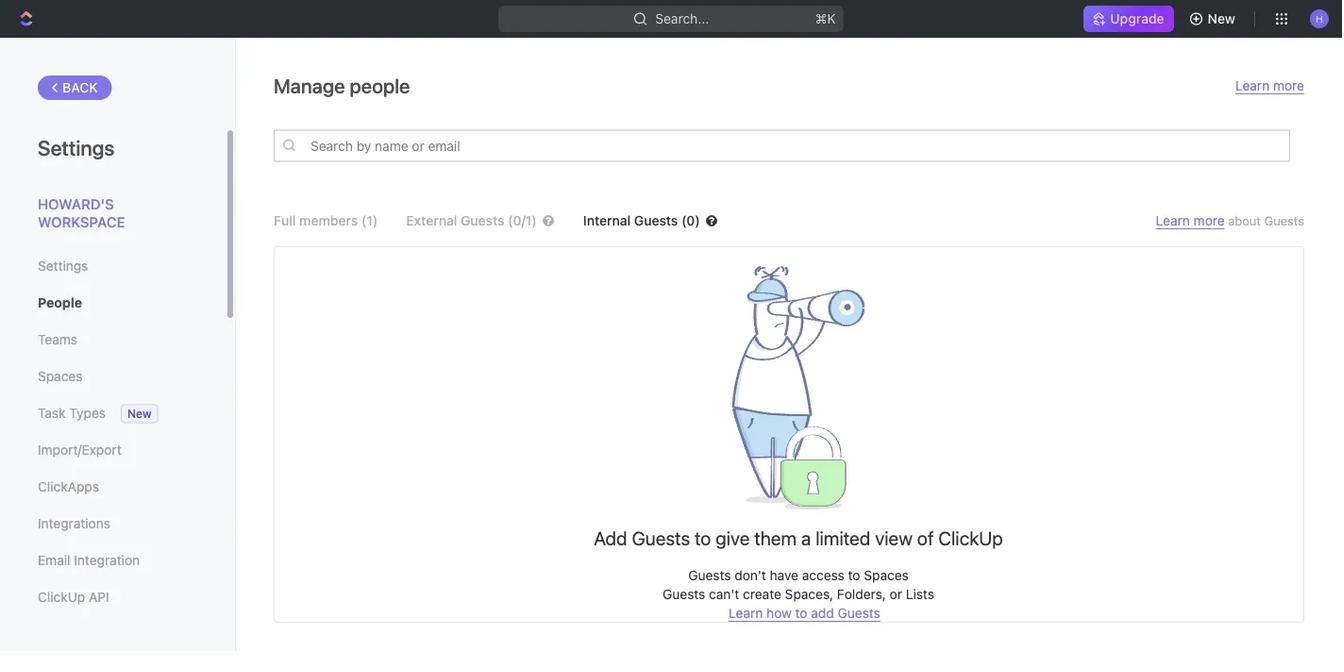 Task type: vqa. For each thing, say whether or not it's contained in the screenshot.
leftmost to
yes



Task type: describe. For each thing, give the bounding box(es) containing it.
api
[[89, 590, 109, 605]]

0 horizontal spatial to
[[695, 527, 712, 549]]

full
[[274, 213, 296, 229]]

internal guests (0)
[[584, 213, 701, 229]]

1 settings from the top
[[38, 135, 115, 160]]

learn inside guests don't have access to spaces guests can't create spaces, folders, or lists learn how to add guests
[[729, 606, 763, 621]]

them
[[755, 527, 797, 549]]

people
[[38, 295, 82, 311]]

how
[[767, 606, 792, 621]]

import/export link
[[38, 434, 188, 467]]

types
[[69, 406, 106, 421]]

clickup api link
[[38, 582, 188, 614]]

new inside "settings" element
[[127, 408, 152, 421]]

clickapps
[[38, 479, 99, 495]]

(1)
[[362, 213, 378, 229]]

or
[[890, 587, 903, 603]]

settings link
[[38, 250, 188, 282]]

teams
[[38, 332, 77, 348]]

integrations
[[38, 516, 110, 532]]

people link
[[38, 287, 188, 319]]

people
[[350, 74, 410, 97]]

guests down folders,
[[838, 606, 881, 621]]

guests inside learn more about guests
[[1265, 214, 1305, 228]]

learn more about guests
[[1157, 213, 1305, 229]]

back
[[62, 80, 98, 95]]

more for learn more about guests
[[1194, 213, 1226, 229]]

access
[[803, 568, 845, 584]]

(0)
[[682, 213, 701, 229]]

howard's
[[38, 195, 114, 212]]

have
[[770, 568, 799, 584]]

external guests (0/1) button
[[406, 213, 555, 229]]

task types
[[38, 406, 106, 421]]

manage
[[274, 74, 345, 97]]

manage people
[[274, 74, 410, 97]]

integrations link
[[38, 508, 188, 540]]

internal guests (0) button
[[584, 213, 747, 229]]

h button
[[1305, 4, 1335, 34]]

guests right the add
[[632, 527, 691, 549]]

spaces inside "settings" element
[[38, 369, 83, 384]]

1 vertical spatial to
[[849, 568, 861, 584]]

members
[[299, 213, 358, 229]]

learn more
[[1236, 78, 1305, 93]]

Search by name or email text field
[[274, 130, 1291, 162]]

email integration link
[[38, 545, 188, 577]]

workspace
[[38, 214, 125, 230]]

back link
[[38, 76, 112, 100]]

guests left (0)
[[635, 213, 678, 229]]

guests left '(0/1)'
[[461, 213, 505, 229]]

new button
[[1182, 4, 1248, 34]]

spaces inside guests don't have access to spaces guests can't create spaces, folders, or lists learn how to add guests
[[864, 568, 909, 584]]

upgrade
[[1111, 11, 1165, 26]]

⌘k
[[816, 11, 837, 26]]

more for learn more
[[1274, 78, 1305, 93]]

of
[[918, 527, 934, 549]]

guests left can't
[[663, 587, 706, 603]]



Task type: locate. For each thing, give the bounding box(es) containing it.
clickup
[[939, 527, 1004, 549], [38, 590, 85, 605]]

lists
[[906, 587, 935, 603]]

learn how to add guests link
[[729, 606, 881, 622]]

to up folders,
[[849, 568, 861, 584]]

1 horizontal spatial more
[[1274, 78, 1305, 93]]

to
[[695, 527, 712, 549], [849, 568, 861, 584], [796, 606, 808, 621]]

0 vertical spatial learn
[[1236, 78, 1270, 93]]

email integration
[[38, 553, 140, 569]]

task
[[38, 406, 66, 421]]

0 vertical spatial clickup
[[939, 527, 1004, 549]]

0 vertical spatial spaces
[[38, 369, 83, 384]]

email
[[38, 553, 70, 569]]

new inside button
[[1209, 11, 1236, 26]]

clickup right "of"
[[939, 527, 1004, 549]]

settings up howard's on the left
[[38, 135, 115, 160]]

0 horizontal spatial spaces
[[38, 369, 83, 384]]

can't
[[709, 587, 740, 603]]

1 horizontal spatial spaces
[[864, 568, 909, 584]]

settings inside settings link
[[38, 258, 88, 274]]

0 vertical spatial new
[[1209, 11, 1236, 26]]

1 horizontal spatial to
[[796, 606, 808, 621]]

1 vertical spatial learn
[[1157, 213, 1191, 229]]

give
[[716, 527, 750, 549]]

a
[[802, 527, 812, 549]]

1 horizontal spatial new
[[1209, 11, 1236, 26]]

spaces
[[38, 369, 83, 384], [864, 568, 909, 584]]

external
[[406, 213, 457, 229]]

don't
[[735, 568, 767, 584]]

guests right about at right
[[1265, 214, 1305, 228]]

to left give
[[695, 527, 712, 549]]

1 horizontal spatial clickup
[[939, 527, 1004, 549]]

clickup inside "settings" element
[[38, 590, 85, 605]]

howard's workspace
[[38, 195, 125, 230]]

learn down new button
[[1236, 78, 1270, 93]]

new
[[1209, 11, 1236, 26], [127, 408, 152, 421]]

spaces link
[[38, 361, 188, 393]]

spaces,
[[785, 587, 834, 603]]

0 vertical spatial settings
[[38, 135, 115, 160]]

0 horizontal spatial more
[[1194, 213, 1226, 229]]

h
[[1317, 13, 1324, 24]]

to down spaces,
[[796, 606, 808, 621]]

settings up people
[[38, 258, 88, 274]]

0 horizontal spatial new
[[127, 408, 152, 421]]

add guests to give them a limited view of clickup
[[594, 527, 1004, 549]]

guests
[[461, 213, 505, 229], [635, 213, 678, 229], [1265, 214, 1305, 228], [632, 527, 691, 549], [689, 568, 731, 584], [663, 587, 706, 603], [838, 606, 881, 621]]

2 settings from the top
[[38, 258, 88, 274]]

1 vertical spatial clickup
[[38, 590, 85, 605]]

1 vertical spatial settings
[[38, 258, 88, 274]]

learn down create
[[729, 606, 763, 621]]

clickapps link
[[38, 471, 188, 503]]

0 horizontal spatial learn
[[729, 606, 763, 621]]

guests up can't
[[689, 568, 731, 584]]

view
[[876, 527, 913, 549]]

1 vertical spatial spaces
[[864, 568, 909, 584]]

import/export
[[38, 442, 122, 458]]

external guests (0/1)
[[406, 213, 537, 229]]

search...
[[656, 11, 710, 26]]

full members (1) button
[[274, 213, 378, 229]]

internal
[[584, 213, 631, 229]]

settings
[[38, 135, 115, 160], [38, 258, 88, 274]]

settings element
[[0, 38, 236, 652]]

add
[[812, 606, 835, 621]]

clickup api
[[38, 590, 109, 605]]

add
[[594, 527, 628, 549]]

more
[[1274, 78, 1305, 93], [1194, 213, 1226, 229]]

new right upgrade
[[1209, 11, 1236, 26]]

create
[[743, 587, 782, 603]]

full members (1)
[[274, 213, 378, 229]]

1 horizontal spatial learn
[[1157, 213, 1191, 229]]

2 horizontal spatial to
[[849, 568, 861, 584]]

learn left about at right
[[1157, 213, 1191, 229]]

2 horizontal spatial learn
[[1236, 78, 1270, 93]]

clickup left "api"
[[38, 590, 85, 605]]

0 vertical spatial more
[[1274, 78, 1305, 93]]

guests don't have access to spaces guests can't create spaces, folders, or lists learn how to add guests
[[663, 568, 935, 621]]

folders,
[[838, 587, 887, 603]]

0 vertical spatial to
[[695, 527, 712, 549]]

spaces up the or
[[864, 568, 909, 584]]

new up import/export 'link'
[[127, 408, 152, 421]]

limited
[[816, 527, 871, 549]]

1 vertical spatial new
[[127, 408, 152, 421]]

spaces down teams
[[38, 369, 83, 384]]

(0/1)
[[508, 213, 537, 229]]

teams link
[[38, 324, 188, 356]]

learn
[[1236, 78, 1270, 93], [1157, 213, 1191, 229], [729, 606, 763, 621]]

about
[[1229, 214, 1262, 228]]

1 vertical spatial more
[[1194, 213, 1226, 229]]

learn for learn more about guests
[[1157, 213, 1191, 229]]

integration
[[74, 553, 140, 569]]

learn for learn more
[[1236, 78, 1270, 93]]

2 vertical spatial learn
[[729, 606, 763, 621]]

2 vertical spatial to
[[796, 606, 808, 621]]

0 horizontal spatial clickup
[[38, 590, 85, 605]]

upgrade link
[[1085, 6, 1175, 32]]



